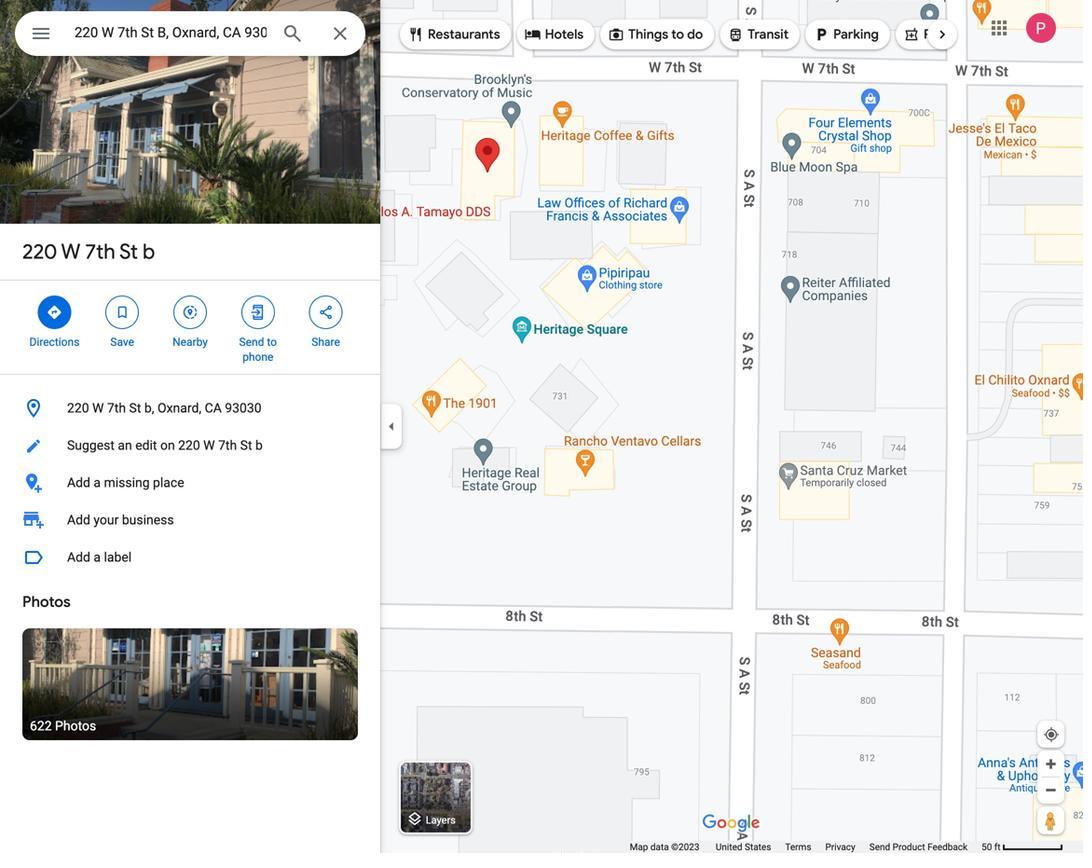 Task type: locate. For each thing, give the bounding box(es) containing it.
7th left b,
[[107, 401, 126, 416]]

220 up suggest
[[67, 401, 89, 416]]

None field
[[75, 21, 267, 44]]

0 vertical spatial st
[[119, 239, 138, 265]]

0 vertical spatial 7th
[[85, 239, 115, 265]]

220 inside button
[[178, 438, 200, 453]]

7th
[[85, 239, 115, 265], [107, 401, 126, 416], [218, 438, 237, 453]]

1 horizontal spatial send
[[870, 842, 891, 853]]

none field inside 220 w 7th st b, oxnard, ca 93030 field
[[75, 21, 267, 44]]

w for 220 w 7th st b, oxnard, ca 93030
[[92, 401, 104, 416]]

pharmacies
[[924, 26, 995, 43]]

send for send to phone
[[239, 336, 264, 349]]

feedback
[[928, 842, 968, 853]]

 restaurants
[[408, 24, 501, 45]]

a left 'missing'
[[94, 475, 101, 491]]

privacy button
[[826, 841, 856, 853]]

50
[[982, 842, 993, 853]]

0 vertical spatial send
[[239, 336, 264, 349]]

2 add from the top
[[67, 513, 90, 528]]

b down 93030
[[256, 438, 263, 453]]

1 vertical spatial b
[[256, 438, 263, 453]]

google account: payton hansen  
(payton.hansen@adept.ai) image
[[1027, 13, 1057, 43]]

2 horizontal spatial 220
[[178, 438, 200, 453]]

 things to do
[[608, 24, 704, 45]]

things
[[629, 26, 669, 43]]

1 horizontal spatial 220
[[67, 401, 89, 416]]

b up the actions for 220 w 7th st b region
[[143, 239, 155, 265]]

actions for 220 w 7th st b region
[[0, 281, 381, 374]]

edit
[[135, 438, 157, 453]]

0 vertical spatial to
[[672, 26, 685, 43]]

to
[[672, 26, 685, 43], [267, 336, 277, 349]]

st inside button
[[240, 438, 252, 453]]


[[182, 302, 199, 323]]

0 vertical spatial 220
[[22, 239, 57, 265]]

add left your
[[67, 513, 90, 528]]

1 vertical spatial 7th
[[107, 401, 126, 416]]

w up suggest
[[92, 401, 104, 416]]

0 vertical spatial w
[[61, 239, 81, 265]]

1 vertical spatial send
[[870, 842, 891, 853]]

 hotels
[[525, 24, 584, 45]]

w down ca
[[203, 438, 215, 453]]

220 up 
[[22, 239, 57, 265]]

add a missing place
[[67, 475, 184, 491]]

send for send product feedback
[[870, 842, 891, 853]]


[[30, 20, 52, 47]]

st
[[119, 239, 138, 265], [129, 401, 141, 416], [240, 438, 252, 453]]

0 horizontal spatial send
[[239, 336, 264, 349]]

7th for b
[[85, 239, 115, 265]]

st left b,
[[129, 401, 141, 416]]

on
[[160, 438, 175, 453]]

phone
[[243, 351, 274, 364]]


[[114, 302, 131, 323]]

st up 
[[119, 239, 138, 265]]

ca
[[205, 401, 222, 416]]

1 horizontal spatial to
[[672, 26, 685, 43]]

add your business
[[67, 513, 174, 528]]

7th up 
[[85, 239, 115, 265]]

1 a from the top
[[94, 475, 101, 491]]

to inside send to phone
[[267, 336, 277, 349]]

photos down add a label
[[22, 593, 71, 612]]

1 vertical spatial a
[[94, 550, 101, 565]]

1 horizontal spatial w
[[92, 401, 104, 416]]

w inside button
[[92, 401, 104, 416]]

suggest an edit on 220 w 7th st b button
[[0, 427, 381, 464]]

send left product
[[870, 842, 891, 853]]

220 w 7th st b
[[22, 239, 155, 265]]

send
[[239, 336, 264, 349], [870, 842, 891, 853]]

 search field
[[15, 11, 366, 60]]

footer containing map data ©2023
[[630, 841, 982, 853]]

add down suggest
[[67, 475, 90, 491]]

220 for 220 w 7th st b, oxnard, ca 93030
[[67, 401, 89, 416]]

to left 'do'
[[672, 26, 685, 43]]

b
[[143, 239, 155, 265], [256, 438, 263, 453]]

send inside send to phone
[[239, 336, 264, 349]]

2 horizontal spatial w
[[203, 438, 215, 453]]

220 w 7th st b, oxnard, ca 93030
[[67, 401, 262, 416]]

next page image
[[935, 26, 951, 43]]


[[46, 302, 63, 323]]

send up phone
[[239, 336, 264, 349]]

1 add from the top
[[67, 475, 90, 491]]

a for label
[[94, 550, 101, 565]]

available search options for this area region
[[386, 12, 1084, 57]]

1 vertical spatial photos
[[55, 719, 96, 734]]

st inside button
[[129, 401, 141, 416]]

google maps element
[[0, 0, 1084, 853]]

1 horizontal spatial b
[[256, 438, 263, 453]]


[[250, 302, 267, 323]]

place
[[153, 475, 184, 491]]

add left label
[[67, 550, 90, 565]]

622 photos button
[[22, 629, 358, 741]]

st down 93030
[[240, 438, 252, 453]]

0 vertical spatial a
[[94, 475, 101, 491]]

220 w 7th st b main content
[[0, 0, 381, 853]]

0 horizontal spatial 220
[[22, 239, 57, 265]]

2 vertical spatial w
[[203, 438, 215, 453]]

layers
[[426, 815, 456, 826]]

your
[[94, 513, 119, 528]]

zoom in image
[[1045, 757, 1059, 771]]

send inside button
[[870, 842, 891, 853]]

map data ©2023
[[630, 842, 702, 853]]

0 horizontal spatial w
[[61, 239, 81, 265]]

0 horizontal spatial to
[[267, 336, 277, 349]]

to up phone
[[267, 336, 277, 349]]

a left label
[[94, 550, 101, 565]]

7th down ca
[[218, 438, 237, 453]]

w up 
[[61, 239, 81, 265]]

united states
[[716, 842, 772, 853]]

1 vertical spatial 220
[[67, 401, 89, 416]]

a
[[94, 475, 101, 491], [94, 550, 101, 565]]

photos right 622
[[55, 719, 96, 734]]

7th inside button
[[107, 401, 126, 416]]

united states button
[[716, 841, 772, 853]]

0 vertical spatial b
[[143, 239, 155, 265]]

footer
[[630, 841, 982, 853]]

50 ft button
[[982, 842, 1064, 853]]

0 vertical spatial add
[[67, 475, 90, 491]]

2 vertical spatial 7th
[[218, 438, 237, 453]]

w
[[61, 239, 81, 265], [92, 401, 104, 416], [203, 438, 215, 453]]

parking
[[834, 26, 880, 43]]

restaurants
[[428, 26, 501, 43]]

0 vertical spatial photos
[[22, 593, 71, 612]]

2 vertical spatial 220
[[178, 438, 200, 453]]

220 inside button
[[67, 401, 89, 416]]

add
[[67, 475, 90, 491], [67, 513, 90, 528], [67, 550, 90, 565]]

suggest an edit on 220 w 7th st b
[[67, 438, 263, 453]]

1 vertical spatial st
[[129, 401, 141, 416]]

2 vertical spatial st
[[240, 438, 252, 453]]

220 for 220 w 7th st b
[[22, 239, 57, 265]]

1 vertical spatial add
[[67, 513, 90, 528]]

1 vertical spatial to
[[267, 336, 277, 349]]

622
[[30, 719, 52, 734]]

2 vertical spatial add
[[67, 550, 90, 565]]

2 a from the top
[[94, 550, 101, 565]]

zoom out image
[[1045, 783, 1059, 797]]

photos
[[22, 593, 71, 612], [55, 719, 96, 734]]


[[904, 24, 921, 45]]

220 right on
[[178, 438, 200, 453]]

220
[[22, 239, 57, 265], [67, 401, 89, 416], [178, 438, 200, 453]]

220 w 7th st b, oxnard, ca 93030 button
[[0, 390, 381, 427]]

1 vertical spatial w
[[92, 401, 104, 416]]

missing
[[104, 475, 150, 491]]

3 add from the top
[[67, 550, 90, 565]]

oxnard,
[[158, 401, 202, 416]]

privacy
[[826, 842, 856, 853]]



Task type: vqa. For each thing, say whether or not it's contained in the screenshot.


Task type: describe. For each thing, give the bounding box(es) containing it.
add a label
[[67, 550, 132, 565]]

 transit
[[728, 24, 789, 45]]

nearby
[[173, 336, 208, 349]]

 parking
[[813, 24, 880, 45]]

an
[[118, 438, 132, 453]]

220 W 7th St B, Oxnard, CA 93030 field
[[15, 11, 366, 56]]

93030
[[225, 401, 262, 416]]

states
[[745, 842, 772, 853]]

label
[[104, 550, 132, 565]]

send to phone
[[239, 336, 277, 364]]

save
[[110, 336, 134, 349]]

share
[[312, 336, 340, 349]]

 button
[[15, 11, 67, 60]]

show your location image
[[1044, 727, 1060, 743]]

w for 220 w 7th st b
[[61, 239, 81, 265]]

collapse side panel image
[[381, 416, 402, 437]]

622 photos
[[30, 719, 96, 734]]


[[408, 24, 424, 45]]


[[318, 302, 334, 323]]

7th for b,
[[107, 401, 126, 416]]


[[525, 24, 542, 45]]

st for b,
[[129, 401, 141, 416]]

add your business link
[[0, 502, 381, 539]]

directions
[[29, 336, 80, 349]]

b,
[[144, 401, 154, 416]]

7th inside button
[[218, 438, 237, 453]]

add for add a label
[[67, 550, 90, 565]]

hotels
[[545, 26, 584, 43]]

ft
[[995, 842, 1001, 853]]


[[608, 24, 625, 45]]

a for missing
[[94, 475, 101, 491]]

0 horizontal spatial b
[[143, 239, 155, 265]]

to inside  things to do
[[672, 26, 685, 43]]

transit
[[748, 26, 789, 43]]

united
[[716, 842, 743, 853]]

show street view coverage image
[[1038, 807, 1065, 835]]

add for add your business
[[67, 513, 90, 528]]

 pharmacies
[[904, 24, 995, 45]]

50 ft
[[982, 842, 1001, 853]]

photos inside button
[[55, 719, 96, 734]]

product
[[893, 842, 926, 853]]

add for add a missing place
[[67, 475, 90, 491]]

add a label button
[[0, 539, 381, 576]]

©2023
[[672, 842, 700, 853]]

b inside button
[[256, 438, 263, 453]]

data
[[651, 842, 669, 853]]

suggest
[[67, 438, 115, 453]]

terms
[[786, 842, 812, 853]]

map
[[630, 842, 649, 853]]

send product feedback
[[870, 842, 968, 853]]

st for b
[[119, 239, 138, 265]]

add a missing place button
[[0, 464, 381, 502]]

footer inside "google maps" element
[[630, 841, 982, 853]]

business
[[122, 513, 174, 528]]

do
[[688, 26, 704, 43]]


[[728, 24, 745, 45]]

w inside button
[[203, 438, 215, 453]]

terms button
[[786, 841, 812, 853]]

send product feedback button
[[870, 841, 968, 853]]


[[813, 24, 830, 45]]



